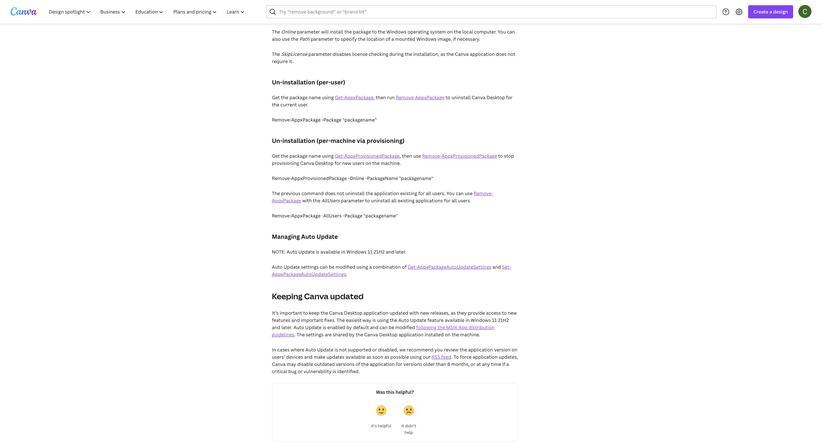 Task type: vqa. For each thing, say whether or not it's contained in the screenshot.


Task type: locate. For each thing, give the bounding box(es) containing it.
1 vertical spatial online
[[350, 175, 365, 181]]

application up the way
[[364, 310, 389, 316]]

, left run
[[374, 94, 375, 101]]

the
[[345, 29, 352, 35], [378, 29, 386, 35], [454, 29, 462, 35], [291, 36, 299, 42], [358, 36, 366, 42], [405, 51, 413, 57], [447, 51, 454, 57], [281, 94, 289, 101], [272, 101, 280, 108], [281, 153, 289, 159], [373, 160, 380, 166], [366, 190, 373, 196], [313, 197, 321, 204], [321, 310, 328, 316], [390, 317, 398, 323], [438, 324, 445, 330], [356, 331, 363, 338], [452, 331, 459, 338], [460, 347, 467, 353], [362, 361, 369, 367]]

application inside parameter disables license checking during the installation, as the canva application does not require it.
[[470, 51, 495, 57]]

rss feed link
[[432, 354, 452, 360]]

by right shared
[[349, 331, 355, 338]]

users. for applications
[[458, 197, 472, 204]]

versions up identified.
[[336, 361, 355, 367]]

0 horizontal spatial uninstall
[[346, 190, 365, 196]]

1 vertical spatial name
[[309, 153, 321, 159]]

on down get-appxprovisionedpackage link
[[366, 160, 372, 166]]

you inside parameter will install the package to the windows operating system on the local computer. you can also use the
[[498, 29, 506, 35]]

0 horizontal spatial appxpackageautoupdatesettings
[[272, 271, 346, 277]]

application down following
[[399, 331, 424, 338]]

remove-appxprovisionedpackage link
[[423, 153, 498, 159]]

1 get from the top
[[272, 94, 280, 101]]

0 horizontal spatial 11
[[368, 249, 373, 255]]

is inside ". to force application updates, canva may disable outdated versions of the application for versions older than 6 months, or at any time if a critical bug or vulnerability is identified."
[[333, 368, 336, 374]]

0 vertical spatial does
[[496, 51, 507, 57]]

settings up keeping canva updated
[[301, 264, 319, 270]]

1 vertical spatial available
[[445, 317, 465, 323]]

0 vertical spatial package
[[324, 117, 342, 123]]

all up applications at the top of the page
[[426, 190, 432, 196]]

or left at
[[471, 361, 476, 367]]

. inside ". to force application updates, canva may disable outdated versions of the application for versions older than 6 months, or at any time if a critical bug or vulnerability is identified."
[[452, 354, 453, 360]]

0 vertical spatial installation
[[283, 78, 315, 86]]

1 vertical spatial not
[[337, 190, 345, 196]]

remove- for remove-appxprovisionedpackage -online -packagename "packagename"
[[272, 175, 292, 181]]

as inside it's important to keep the canva desktop application updated with new releases, as they provide access to new features and important fixes. the easiest way is using the auto update feature available in windows 11 21h2 and later. auto update is enabled by default and can be modified
[[451, 310, 456, 316]]

online down users
[[350, 175, 365, 181]]

(per-
[[317, 78, 331, 86], [317, 137, 331, 145]]

1 (per- from the top
[[317, 78, 331, 86]]

installation down it.
[[283, 78, 315, 86]]

canva inside to uninstall canva desktop for the current user.
[[472, 94, 486, 101]]

2 get from the top
[[272, 153, 280, 159]]

with the allusers parameter to uninstall all existing applications for all users.
[[301, 197, 472, 204]]

a left design
[[770, 9, 773, 15]]

2 horizontal spatial new
[[508, 310, 517, 316]]

,
[[374, 94, 375, 101], [400, 153, 401, 159]]

it's
[[272, 310, 279, 316], [371, 423, 377, 429]]

1 vertical spatial by
[[349, 331, 355, 338]]

require
[[272, 58, 288, 64]]

it's up features
[[272, 310, 279, 316]]

not
[[508, 51, 516, 57], [337, 190, 345, 196], [340, 347, 347, 353]]

by
[[347, 324, 352, 330], [349, 331, 355, 338]]

all for existing
[[426, 190, 432, 196]]

1 horizontal spatial then
[[402, 153, 413, 159]]

it didn't help
[[402, 423, 417, 435]]

package for get-appxpackage
[[290, 94, 308, 101]]

or inside in cases where auto update is not supported or disabled, we recommend you review the application version on users' devices and make updates available as soon as possible using our
[[373, 347, 377, 353]]

review
[[444, 347, 459, 353]]

- for online
[[348, 175, 350, 181]]

the for the skiplicense
[[272, 51, 280, 57]]

1 horizontal spatial later.
[[396, 249, 407, 255]]

on
[[447, 29, 453, 35], [366, 160, 372, 166], [445, 331, 451, 338], [512, 347, 518, 353]]

0 vertical spatial existing
[[401, 190, 418, 196]]

0 vertical spatial un-
[[272, 78, 283, 86]]

remove- inside remove- appxpackage
[[474, 190, 494, 196]]

it's for it's helpful
[[371, 423, 377, 429]]

name for get-appxpackage
[[309, 94, 321, 101]]

of right location
[[386, 36, 391, 42]]

on up image,
[[447, 29, 453, 35]]

0 horizontal spatial it's
[[272, 310, 279, 316]]

to
[[454, 354, 459, 360]]

1 vertical spatial "packagename"
[[399, 175, 434, 181]]

as left they
[[451, 310, 456, 316]]

update up make
[[317, 347, 334, 353]]

0 horizontal spatial if
[[453, 36, 456, 42]]

- for package
[[322, 117, 324, 123]]

0 horizontal spatial machine.
[[381, 160, 401, 166]]

available inside in cases where auto update is not supported or disabled, we recommend you review the application version on users' devices and make updates available as soon as possible using our
[[346, 354, 366, 360]]

2 vertical spatial "packagename"
[[364, 213, 398, 219]]

get-appxprovisionedpackage link
[[335, 153, 400, 159]]

by inside it's important to keep the canva desktop application updated with new releases, as they provide access to new features and important fixes. the easiest way is using the auto update feature available in windows 11 21h2 and later. auto update is enabled by default and can be modified
[[347, 324, 352, 330]]

1 vertical spatial be
[[389, 324, 395, 330]]

may
[[287, 361, 296, 367]]

be inside it's important to keep the canva desktop application updated with new releases, as they provide access to new features and important fixes. the easiest way is using the auto update feature available in windows 11 21h2 and later. auto update is enabled by default and can be modified
[[389, 324, 395, 330]]

location
[[367, 36, 385, 42]]

set- appxpackageautoupdatesettings link
[[272, 264, 511, 277]]

use
[[282, 36, 290, 42], [414, 153, 421, 159], [465, 190, 473, 196]]

and right features
[[292, 317, 300, 323]]

1 vertical spatial modified
[[396, 324, 415, 330]]

0 horizontal spatial available
[[321, 249, 340, 255]]

by down easiest
[[347, 324, 352, 330]]

0 vertical spatial available
[[321, 249, 340, 255]]

fixes.
[[325, 317, 336, 323]]

1 vertical spatial if
[[503, 361, 506, 367]]

name down un-installation (per-machine via provisioning)
[[309, 153, 321, 159]]

. up where
[[295, 331, 296, 338]]

will
[[321, 29, 329, 35]]

1 vertical spatial package
[[290, 94, 308, 101]]

the up the 'force'
[[460, 347, 467, 353]]

we
[[400, 347, 406, 353]]

auto up '. the settings are shared by the canva desktop application installed on the machine.'
[[399, 317, 409, 323]]

, for , then use
[[400, 153, 401, 159]]

user.
[[298, 101, 309, 108]]

or up soon
[[373, 347, 377, 353]]

un-installation (per-user)
[[272, 78, 346, 86]]

outdated
[[315, 361, 335, 367]]

1 horizontal spatial ,
[[400, 153, 401, 159]]

you
[[498, 29, 506, 35], [447, 190, 455, 196]]

to left keep
[[304, 310, 308, 316]]

does down computer. in the top of the page
[[496, 51, 507, 57]]

important up features
[[280, 310, 302, 316]]

then down provisioning)
[[402, 153, 413, 159]]

2 vertical spatial uninstall
[[371, 197, 390, 204]]

machine.
[[381, 160, 401, 166], [461, 331, 481, 338]]

0 vertical spatial then
[[376, 94, 386, 101]]

new right 'access'
[[508, 310, 517, 316]]

"packagename" up via
[[343, 117, 377, 123]]

un- down require
[[272, 78, 283, 86]]

remove-
[[396, 94, 416, 101], [272, 117, 292, 123], [423, 153, 442, 159], [272, 175, 292, 181], [474, 190, 494, 196], [272, 213, 292, 219]]

remove-appxpackage link
[[396, 94, 445, 101]]

a inside ". to force application updates, canva may disable outdated versions of the application for versions older than 6 months, or at any time if a critical bug or vulnerability is identified."
[[507, 361, 509, 367]]

2 vertical spatial of
[[356, 361, 361, 367]]

1 horizontal spatial updated
[[390, 310, 409, 316]]

the inside following the msix app distribution guidelines
[[438, 324, 445, 330]]

available inside it's important to keep the canva desktop application updated with new releases, as they provide access to new features and important fixes. the easiest way is using the auto update feature available in windows 11 21h2 and later. auto update is enabled by default and can be modified
[[445, 317, 465, 323]]

0 vertical spatial online
[[281, 29, 296, 35]]

0 vertical spatial use
[[282, 36, 290, 42]]

new up feature
[[420, 310, 430, 316]]

application up at
[[469, 347, 494, 353]]

for
[[507, 94, 513, 101], [335, 160, 341, 166], [419, 190, 425, 196], [444, 197, 451, 204], [396, 361, 403, 367]]

😔 image
[[404, 405, 414, 416]]

remove- for remove-appxpackage -package "packagename"
[[272, 117, 292, 123]]

1 installation from the top
[[283, 78, 315, 86]]

auto right the "managing"
[[301, 233, 315, 240]]

on inside in cases where auto update is not supported or disabled, we recommend you review the application version on users' devices and make updates available as soon as possible using our
[[512, 347, 518, 353]]

installation for un-installation (per-machine via provisioning)
[[283, 137, 315, 145]]

machine. down app
[[461, 331, 481, 338]]

update
[[317, 233, 338, 240], [299, 249, 315, 255], [284, 264, 300, 270], [410, 317, 427, 323], [306, 324, 322, 330], [317, 347, 334, 353]]

canva inside ". to force application updates, canva may disable outdated versions of the application for versions older than 6 months, or at any time if a critical bug or vulnerability is identified."
[[272, 361, 286, 367]]

1 vertical spatial later.
[[282, 324, 293, 330]]

then for run
[[376, 94, 386, 101]]

or right the bug
[[298, 368, 303, 374]]

image,
[[438, 36, 452, 42]]

0 vertical spatial settings
[[301, 264, 319, 270]]

1 vertical spatial with
[[410, 310, 419, 316]]

install
[[330, 29, 344, 35]]

1 vertical spatial get
[[272, 153, 280, 159]]

1 horizontal spatial .
[[346, 271, 348, 277]]

and inside in cases where auto update is not supported or disabled, we recommend you review the application version on users' devices and make updates available as soon as possible using our
[[304, 354, 313, 360]]

desktop inside it's important to keep the canva desktop application updated with new releases, as they provide access to new features and important fixes. the easiest way is using the auto update feature available in windows 11 21h2 and later. auto update is enabled by default and can be modified
[[344, 310, 363, 316]]

the up require
[[272, 51, 280, 57]]

the inside in cases where auto update is not supported or disabled, we recommend you review the application version on users' devices and make updates available as soon as possible using our
[[460, 347, 467, 353]]

available
[[321, 249, 340, 255], [445, 317, 465, 323], [346, 354, 366, 360]]

update down keep
[[306, 324, 322, 330]]

appxpackageautoupdatesettings inside set- appxpackageautoupdatesettings
[[272, 271, 346, 277]]

the up specify in the top of the page
[[345, 29, 352, 35]]

the up the 'also'
[[272, 29, 280, 35]]

can inside it's important to keep the canva desktop application updated with new releases, as they provide access to new features and important fixes. the easiest way is using the auto update feature available in windows 11 21h2 and later. auto update is enabled by default and can be modified
[[380, 324, 388, 330]]

2 name from the top
[[309, 153, 321, 159]]

get the package name using get-appxprovisionedpackage , then use remove-appxprovisionedpackage
[[272, 153, 498, 159]]

users. for existing
[[433, 190, 446, 196]]

0 horizontal spatial .
[[295, 331, 296, 338]]

0 horizontal spatial updated
[[330, 291, 364, 302]]

identified.
[[338, 368, 360, 374]]

provide
[[468, 310, 485, 316]]

was this helpful?
[[376, 389, 414, 395]]

11 down 'access'
[[492, 317, 497, 323]]

specify
[[341, 36, 357, 42]]

appxpackageautoupdatesettings
[[418, 264, 492, 270], [272, 271, 346, 277]]

0 vertical spatial of
[[386, 36, 391, 42]]

1 horizontal spatial or
[[373, 347, 377, 353]]

versions down the possible
[[404, 361, 423, 367]]

1 horizontal spatial with
[[410, 310, 419, 316]]

appxpackage for remove- appxpackage
[[272, 197, 301, 204]]

Try "remove background" or "brand kit" search field
[[280, 6, 713, 18]]

the down default
[[356, 331, 363, 338]]

(per- for machine
[[317, 137, 331, 145]]

the left previous
[[272, 190, 280, 196]]

1 horizontal spatial it's
[[371, 423, 377, 429]]

1 vertical spatial .
[[295, 331, 296, 338]]

uninstall for the previous command does not uninstall the application existing for all users. you can use
[[346, 190, 365, 196]]

available down supported
[[346, 354, 366, 360]]

later. up auto update settings can be modified using a combination of get-appxpackageautoupdatesettings and
[[396, 249, 407, 255]]

canva inside it's important to keep the canva desktop application updated with new releases, as they provide access to new features and important fixes. the easiest way is using the auto update feature available in windows 11 21h2 and later. auto update is enabled by default and can be modified
[[329, 310, 343, 316]]

1 horizontal spatial uninstall
[[371, 197, 390, 204]]

parameter up path
[[297, 29, 320, 35]]

1 vertical spatial does
[[325, 190, 336, 196]]

the down command
[[313, 197, 321, 204]]

a
[[770, 9, 773, 15], [392, 36, 394, 42], [370, 264, 372, 270], [507, 361, 509, 367]]

2 vertical spatial available
[[346, 354, 366, 360]]

to inside parameter will install the package to the windows operating system on the local computer. you can also use the
[[372, 29, 377, 35]]

2 vertical spatial package
[[290, 153, 308, 159]]

the up enabled
[[337, 317, 345, 323]]

name down un-installation (per-user)
[[309, 94, 321, 101]]

1 vertical spatial in
[[466, 317, 470, 323]]

to up location
[[372, 29, 377, 35]]

allusers
[[322, 197, 340, 204], [324, 213, 342, 219]]

0 vertical spatial 11
[[368, 249, 373, 255]]

0 horizontal spatial then
[[376, 94, 386, 101]]

the for the previous command does not uninstall the application existing for all users. you can use
[[272, 190, 280, 196]]

using
[[322, 94, 334, 101], [322, 153, 334, 159], [357, 264, 368, 270], [377, 317, 389, 323], [410, 354, 422, 360]]

2 vertical spatial not
[[340, 347, 347, 353]]

0 horizontal spatial does
[[325, 190, 336, 196]]

21h2 down 'access'
[[498, 317, 509, 323]]

get- for appxprovisionedpackage
[[335, 153, 345, 159]]

way
[[363, 317, 372, 323]]

if right image,
[[453, 36, 456, 42]]

1 vertical spatial (per-
[[317, 137, 331, 145]]

2 un- from the top
[[272, 137, 283, 145]]

0 vertical spatial updated
[[330, 291, 364, 302]]

0 vertical spatial or
[[373, 347, 377, 353]]

2 installation from the top
[[283, 137, 315, 145]]

local
[[463, 29, 473, 35]]

desktop
[[487, 94, 505, 101], [315, 160, 334, 166], [344, 310, 363, 316], [379, 331, 398, 338]]

un-
[[272, 78, 283, 86], [272, 137, 283, 145]]

2 horizontal spatial use
[[465, 190, 473, 196]]

auto down note:
[[272, 264, 283, 270]]

with inside it's important to keep the canva desktop application updated with new releases, as they provide access to new features and important fixes. the easiest way is using the auto update feature available in windows 11 21h2 and later. auto update is enabled by default and can be modified
[[410, 310, 419, 316]]

of right combination at the bottom of the page
[[402, 264, 407, 270]]

keeping
[[272, 291, 303, 302]]

- for allusers
[[322, 213, 324, 219]]

using up following the msix app distribution guidelines link
[[377, 317, 389, 323]]

in cases where auto update is not supported or disabled, we recommend you review the application version on users' devices and make updates available as soon as possible using our
[[272, 347, 518, 360]]

0 vertical spatial package
[[353, 29, 371, 35]]

6
[[448, 361, 451, 367]]

new inside to stop provisioning canva desktop for new users on the machine.
[[343, 160, 352, 166]]

older
[[424, 361, 435, 367]]

auto up guidelines
[[294, 324, 304, 330]]

1 horizontal spatial all
[[426, 190, 432, 196]]

0 horizontal spatial modified
[[336, 264, 356, 270]]

updated inside it's important to keep the canva desktop application updated with new releases, as they provide access to new features and important fixes. the easiest way is using the auto update feature available in windows 11 21h2 and later. auto update is enabled by default and can be modified
[[390, 310, 409, 316]]

2 (per- from the top
[[317, 137, 331, 145]]

important down keep
[[301, 317, 323, 323]]

in
[[342, 249, 346, 255], [466, 317, 470, 323]]

and down the way
[[370, 324, 379, 330]]

desktop inside to stop provisioning canva desktop for new users on the machine.
[[315, 160, 334, 166]]

package down the previous command does not uninstall the application existing for all users. you can use
[[345, 213, 363, 219]]

helpful
[[378, 423, 392, 429]]

appxpackage inside remove- appxpackage
[[272, 197, 301, 204]]

, down provisioning)
[[400, 153, 401, 159]]

all down the previous command does not uninstall the application existing for all users. you can use
[[392, 197, 397, 204]]

uninstall
[[452, 94, 471, 101], [346, 190, 365, 196], [371, 197, 390, 204]]

0 vertical spatial uninstall
[[452, 94, 471, 101]]

update inside in cases where auto update is not supported or disabled, we recommend you review the application version on users' devices and make updates available as soon as possible using our
[[317, 347, 334, 353]]

1 vertical spatial then
[[402, 153, 413, 159]]

of inside ". to force application updates, canva may disable outdated versions of the application for versions older than 6 months, or at any time if a critical bug or vulnerability is identified."
[[356, 361, 361, 367]]

as
[[441, 51, 446, 57], [451, 310, 456, 316], [367, 354, 372, 360], [385, 354, 390, 360]]

user)
[[331, 78, 346, 86]]

0 horizontal spatial 21h2
[[374, 249, 385, 255]]

package up un-installation (per-machine via provisioning)
[[324, 117, 342, 123]]

appxpackage
[[345, 94, 374, 101], [416, 94, 445, 101], [292, 117, 321, 123], [272, 197, 301, 204], [292, 213, 321, 219]]

christina overa image
[[799, 5, 812, 18]]

is up updates
[[335, 347, 338, 353]]

was
[[376, 389, 385, 395]]

1 vertical spatial use
[[414, 153, 421, 159]]

parameter inside parameter disables license checking during the installation, as the canva application does not require it.
[[309, 51, 332, 57]]

machine. inside to stop provisioning canva desktop for new users on the machine.
[[381, 160, 401, 166]]

allusers down command
[[324, 213, 342, 219]]

path
[[300, 36, 310, 42]]

0 vertical spatial (per-
[[317, 78, 331, 86]]

the for the online
[[272, 29, 280, 35]]

for inside to uninstall canva desktop for the current user.
[[507, 94, 513, 101]]

provisioning)
[[367, 137, 405, 145]]

0 vertical spatial by
[[347, 324, 352, 330]]

1 horizontal spatial users.
[[458, 197, 472, 204]]

0 vertical spatial get-
[[335, 94, 345, 101]]

you
[[435, 347, 443, 353]]

it's inside it's important to keep the canva desktop application updated with new releases, as they provide access to new features and important fixes. the easiest way is using the auto update feature available in windows 11 21h2 and later. auto update is enabled by default and can be modified
[[272, 310, 279, 316]]

the online
[[272, 29, 296, 35]]

all
[[426, 190, 432, 196], [392, 197, 397, 204], [452, 197, 457, 204]]

existing left applications at the top of the page
[[398, 197, 415, 204]]

existing up applications at the top of the page
[[401, 190, 418, 196]]

update up following
[[410, 317, 427, 323]]

not inside parameter disables license checking during the installation, as the canva application does not require it.
[[508, 51, 516, 57]]

machine. down get the package name using get-appxprovisionedpackage , then use remove-appxprovisionedpackage
[[381, 160, 401, 166]]

0 horizontal spatial package
[[324, 117, 342, 123]]

if right time
[[503, 361, 506, 367]]

auto
[[301, 233, 315, 240], [287, 249, 298, 255], [272, 264, 283, 270], [399, 317, 409, 323], [294, 324, 304, 330], [306, 347, 316, 353]]

updated up following the msix app distribution guidelines link
[[390, 310, 409, 316]]

and up disable
[[304, 354, 313, 360]]

canva inside to stop provisioning canva desktop for new users on the machine.
[[301, 160, 314, 166]]

update down managing auto update
[[299, 249, 315, 255]]

the down get the package name using get-appxprovisionedpackage , then use remove-appxprovisionedpackage
[[373, 160, 380, 166]]

2 horizontal spatial .
[[452, 354, 453, 360]]

does right command
[[325, 190, 336, 196]]

package up specify in the top of the page
[[353, 29, 371, 35]]

online up the skiplicense
[[281, 29, 296, 35]]

update down note:
[[284, 264, 300, 270]]

package for get-appxprovisionedpackage
[[290, 153, 308, 159]]

1 vertical spatial users.
[[458, 197, 472, 204]]

and
[[386, 249, 394, 255], [493, 264, 501, 270], [292, 317, 300, 323], [272, 324, 281, 330], [370, 324, 379, 330], [304, 354, 313, 360]]

1 name from the top
[[309, 94, 321, 101]]

1 vertical spatial appxpackageautoupdatesettings
[[272, 271, 346, 277]]

0 horizontal spatial ,
[[374, 94, 375, 101]]

appxpackage for remove-appxpackage -package "packagename"
[[292, 117, 321, 123]]

0 vertical spatial users.
[[433, 190, 446, 196]]

app
[[459, 324, 468, 330]]

1 horizontal spatial online
[[350, 175, 365, 181]]

command
[[302, 190, 324, 196]]

package up provisioning
[[290, 153, 308, 159]]

21h2 inside it's important to keep the canva desktop application updated with new releases, as they provide access to new features and important fixes. the easiest way is using the auto update feature available in windows 11 21h2 and later. auto update is enabled by default and can be modified
[[498, 317, 509, 323]]

parameter
[[297, 29, 320, 35], [311, 36, 334, 42], [309, 51, 332, 57], [341, 197, 364, 204]]

modified up '. the settings are shared by the canva desktop application installed on the machine.'
[[396, 324, 415, 330]]

to stop provisioning canva desktop for new users on the machine.
[[272, 153, 514, 166]]

versions
[[336, 361, 355, 367], [404, 361, 423, 367]]

important
[[280, 310, 302, 316], [301, 317, 323, 323]]

0 vertical spatial get
[[272, 94, 280, 101]]

for inside to stop provisioning canva desktop for new users on the machine.
[[335, 160, 341, 166]]

0 horizontal spatial in
[[342, 249, 346, 255]]

1 un- from the top
[[272, 78, 283, 86]]

possible
[[391, 354, 409, 360]]

1 vertical spatial it's
[[371, 423, 377, 429]]

later. up guidelines
[[282, 324, 293, 330]]

existing
[[401, 190, 418, 196], [398, 197, 415, 204]]

application down soon
[[370, 361, 395, 367]]

does
[[496, 51, 507, 57], [325, 190, 336, 196]]

1 horizontal spatial modified
[[396, 324, 415, 330]]

0 vertical spatial machine.
[[381, 160, 401, 166]]

0 vertical spatial not
[[508, 51, 516, 57]]

this
[[387, 389, 395, 395]]

application down necessary.
[[470, 51, 495, 57]]

. for the
[[295, 331, 296, 338]]

with down command
[[303, 197, 312, 204]]

0 vertical spatial name
[[309, 94, 321, 101]]

2 horizontal spatial available
[[445, 317, 465, 323]]

1 vertical spatial uninstall
[[346, 190, 365, 196]]

0 vertical spatial appxpackageautoupdatesettings
[[418, 264, 492, 270]]

get- for appxpackage
[[335, 94, 345, 101]]

is up are
[[323, 324, 326, 330]]

all for applications
[[452, 197, 457, 204]]

1 vertical spatial of
[[402, 264, 407, 270]]

uninstall for with the allusers parameter to uninstall all existing applications for all users.
[[371, 197, 390, 204]]

time
[[492, 361, 502, 367]]

2 vertical spatial use
[[465, 190, 473, 196]]

using down un-installation (per-machine via provisioning)
[[322, 153, 334, 159]]

. for update
[[452, 354, 453, 360]]



Task type: describe. For each thing, give the bounding box(es) containing it.
top level navigation element
[[45, 5, 251, 18]]

the up following the msix app distribution guidelines
[[390, 317, 398, 323]]

on down msix
[[445, 331, 451, 338]]

as left soon
[[367, 354, 372, 360]]

application inside it's important to keep the canva desktop application updated with new releases, as they provide access to new features and important fixes. the easiest way is using the auto update feature available in windows 11 21h2 and later. auto update is enabled by default and can be modified
[[364, 310, 389, 316]]

version
[[495, 347, 511, 353]]

managing auto update
[[272, 233, 338, 240]]

a inside dropdown button
[[770, 9, 773, 15]]

msix
[[447, 324, 458, 330]]

later. inside it's important to keep the canva desktop application updated with new releases, as they provide access to new features and important fixes. the easiest way is using the auto update feature available in windows 11 21h2 and later. auto update is enabled by default and can be modified
[[282, 324, 293, 330]]

get for to uninstall canva desktop for the current user.
[[272, 94, 280, 101]]

create
[[754, 9, 769, 15]]

it's for it's important to keep the canva desktop application updated with new releases, as they provide access to new features and important fixes. the easiest way is using the auto update feature available in windows 11 21h2 and later. auto update is enabled by default and can be modified
[[272, 310, 279, 316]]

design
[[774, 9, 789, 15]]

1 horizontal spatial use
[[414, 153, 421, 159]]

rss
[[432, 354, 441, 360]]

. to force application updates, canva may disable outdated versions of the application for versions older than 6 months, or at any time if a critical bug or vulnerability is identified.
[[272, 354, 518, 374]]

0 vertical spatial "packagename"
[[343, 117, 377, 123]]

create a design button
[[749, 5, 794, 18]]

enabled
[[328, 324, 346, 330]]

a left "mounted"
[[392, 36, 394, 42]]

remove- appxpackage link
[[272, 190, 494, 204]]

is inside in cases where auto update is not supported or disabled, we recommend you review the application version on users' devices and make updates available as soon as possible using our
[[335, 347, 338, 353]]

managing
[[272, 233, 300, 240]]

updates
[[327, 354, 345, 360]]

create a design
[[754, 9, 789, 15]]

use inside parameter will install the package to the windows operating system on the local computer. you can also use the
[[282, 36, 290, 42]]

note:
[[272, 249, 286, 255]]

appxpackage for remove-appxpackage -allusers -package "packagename"
[[292, 213, 321, 219]]

installation,
[[414, 51, 440, 57]]

1 vertical spatial existing
[[398, 197, 415, 204]]

the inside to uninstall canva desktop for the current user.
[[272, 101, 280, 108]]

set- appxpackageautoupdatesettings
[[272, 264, 511, 277]]

the down msix
[[452, 331, 459, 338]]

1 horizontal spatial of
[[386, 36, 391, 42]]

0 vertical spatial modified
[[336, 264, 356, 270]]

1 horizontal spatial new
[[420, 310, 430, 316]]

package inside parameter will install the package to the windows operating system on the local computer. you can also use the
[[353, 29, 371, 35]]

0 vertical spatial in
[[342, 249, 346, 255]]

1 vertical spatial package
[[345, 213, 363, 219]]

they
[[457, 310, 467, 316]]

on inside parameter will install the package to the windows operating system on the local computer. you can also use the
[[447, 29, 453, 35]]

parameter disables license checking during the installation, as the canva application does not require it.
[[272, 51, 516, 64]]

the up 'with the allusers parameter to uninstall all existing applications for all users.'
[[366, 190, 373, 196]]

0 vertical spatial allusers
[[322, 197, 340, 204]]

bug
[[289, 368, 297, 374]]

feed
[[442, 354, 452, 360]]

get for to stop provisioning canva desktop for new users on the machine.
[[272, 153, 280, 159]]

disable
[[297, 361, 313, 367]]

the right during
[[405, 51, 413, 57]]

windows inside parameter will install the package to the windows operating system on the local computer. you can also use the
[[387, 29, 407, 35]]

to right 'access'
[[503, 310, 507, 316]]

update up note: auto update is available in windows 11 21h2 and later.
[[317, 233, 338, 240]]

make
[[314, 354, 326, 360]]

the up location
[[378, 29, 386, 35]]

critical
[[272, 368, 287, 374]]

the up fixes.
[[321, 310, 328, 316]]

🙂 image
[[376, 405, 387, 416]]

skiplicense
[[281, 51, 308, 57]]

the inside to stop provisioning canva desktop for new users on the machine.
[[373, 160, 380, 166]]

"packagename" for package
[[364, 213, 398, 219]]

using inside in cases where auto update is not supported or disabled, we recommend you review the application version on users' devices and make updates available as soon as possible using our
[[410, 354, 422, 360]]

auto inside in cases where auto update is not supported or disabled, we recommend you review the application version on users' devices and make updates available as soon as possible using our
[[306, 347, 316, 353]]

current
[[281, 101, 297, 108]]

not inside in cases where auto update is not supported or disabled, we recommend you review the application version on users' devices and make updates available as soon as possible using our
[[340, 347, 347, 353]]

installed
[[425, 331, 444, 338]]

parameter inside parameter will install the package to the windows operating system on the local computer. you can also use the
[[297, 29, 320, 35]]

to uninstall canva desktop for the current user.
[[272, 94, 513, 108]]

get-appxpackageautoupdatesettings link
[[408, 264, 492, 270]]

following the msix app distribution guidelines link
[[272, 324, 495, 338]]

help
[[405, 430, 413, 435]]

0 vertical spatial later.
[[396, 249, 407, 255]]

11 inside it's important to keep the canva desktop application updated with new releases, as they provide access to new features and important fixes. the easiest way is using the auto update feature available in windows 11 21h2 and later. auto update is enabled by default and can be modified
[[492, 317, 497, 323]]

remove-appxprovisionedpackage -online -packagename "packagename"
[[272, 175, 434, 181]]

as inside parameter disables license checking during the installation, as the canva application does not require it.
[[441, 51, 446, 57]]

the skiplicense
[[272, 51, 309, 57]]

application up "any" at the right bottom of page
[[473, 354, 498, 360]]

parameter will install the package to the windows operating system on the local computer. you can also use the
[[272, 29, 515, 42]]

0 horizontal spatial all
[[392, 197, 397, 204]]

default
[[353, 324, 369, 330]]

the previous command does not uninstall the application existing for all users. you can use
[[272, 190, 474, 196]]

the up current on the left of page
[[281, 94, 289, 101]]

application inside in cases where auto update is not supported or disabled, we recommend you review the application version on users' devices and make updates available as soon as possible using our
[[469, 347, 494, 353]]

to inside to stop provisioning canva desktop for new users on the machine.
[[499, 153, 503, 159]]

the right specify in the top of the page
[[358, 36, 366, 42]]

un- for un-installation (per-user)
[[272, 78, 283, 86]]

and left set-
[[493, 264, 501, 270]]

license
[[352, 51, 368, 57]]

0 vertical spatial be
[[329, 264, 335, 270]]

keeping canva updated
[[272, 291, 364, 302]]

provisioning
[[272, 160, 299, 166]]

0 vertical spatial .
[[346, 271, 348, 277]]

auto update settings can be modified using a combination of get-appxpackageautoupdatesettings and
[[272, 264, 502, 270]]

our
[[423, 354, 431, 360]]

2 versions from the left
[[404, 361, 423, 367]]

devices
[[286, 354, 303, 360]]

remove-appxpackage -allusers -package "packagename"
[[272, 213, 398, 219]]

supported
[[348, 347, 371, 353]]

using inside it's important to keep the canva desktop application updated with new releases, as they provide access to new features and important fixes. the easiest way is using the auto update feature available in windows 11 21h2 and later. auto update is enabled by default and can be modified
[[377, 317, 389, 323]]

computer.
[[475, 29, 497, 35]]

to down the previous command does not uninstall the application existing for all users. you can use
[[365, 197, 370, 204]]

application up 'with the allusers parameter to uninstall all existing applications for all users.'
[[375, 190, 399, 196]]

features
[[272, 317, 291, 323]]

0 vertical spatial if
[[453, 36, 456, 42]]

to down install
[[335, 36, 340, 42]]

using down "user)"
[[322, 94, 334, 101]]

installation for un-installation (per-user)
[[283, 78, 315, 86]]

0 vertical spatial 21h2
[[374, 249, 385, 255]]

on inside to stop provisioning canva desktop for new users on the machine.
[[366, 160, 372, 166]]

the up where
[[297, 331, 305, 338]]

2 vertical spatial get-
[[408, 264, 418, 270]]

via
[[357, 137, 366, 145]]

as down disabled,
[[385, 354, 390, 360]]

a left combination at the bottom of the page
[[370, 264, 372, 270]]

months,
[[452, 361, 470, 367]]

auto right note:
[[287, 249, 298, 255]]

it's important to keep the canva desktop application updated with new releases, as they provide access to new features and important fixes. the easiest way is using the auto update feature available in windows 11 21h2 and later. auto update is enabled by default and can be modified
[[272, 310, 517, 330]]

settings for update
[[301, 264, 319, 270]]

and up auto update settings can be modified using a combination of get-appxpackageautoupdatesettings and
[[386, 249, 394, 255]]

desktop inside to uninstall canva desktop for the current user.
[[487, 94, 505, 101]]

settings for the
[[306, 331, 324, 338]]

applications
[[416, 197, 443, 204]]

set-
[[502, 264, 511, 270]]

for inside ". to force application updates, canva may disable outdated versions of the application for versions older than 6 months, or at any time if a critical bug or vulnerability is identified."
[[396, 361, 403, 367]]

name for get-appxprovisionedpackage
[[309, 153, 321, 159]]

soon
[[373, 354, 384, 360]]

is right the way
[[373, 317, 376, 323]]

0 vertical spatial with
[[303, 197, 312, 204]]

1 vertical spatial important
[[301, 317, 323, 323]]

the left local
[[454, 29, 462, 35]]

vulnerability
[[304, 368, 332, 374]]

recommend
[[407, 347, 434, 353]]

mounted
[[396, 36, 416, 42]]

in inside it's important to keep the canva desktop application updated with new releases, as they provide access to new features and important fixes. the easiest way is using the auto update feature available in windows 11 21h2 and later. auto update is enabled by default and can be modified
[[466, 317, 470, 323]]

using left combination at the bottom of the page
[[357, 264, 368, 270]]

uninstall inside to uninstall canva desktop for the current user.
[[452, 94, 471, 101]]

the inside it's important to keep the canva desktop application updated with new releases, as they provide access to new features and important fixes. the easiest way is using the auto update feature available in windows 11 21h2 and later. auto update is enabled by default and can be modified
[[337, 317, 345, 323]]

previous
[[281, 190, 301, 196]]

operating
[[408, 29, 429, 35]]

the up provisioning
[[281, 153, 289, 159]]

2 horizontal spatial or
[[471, 361, 476, 367]]

distribution
[[469, 324, 495, 330]]

guidelines
[[272, 331, 295, 338]]

can inside parameter will install the package to the windows operating system on the local computer. you can also use the
[[507, 29, 515, 35]]

shared
[[333, 331, 348, 338]]

0 vertical spatial important
[[280, 310, 302, 316]]

releases,
[[431, 310, 450, 316]]

remove- appxpackage
[[272, 190, 494, 204]]

cases
[[278, 347, 290, 353]]

easiest
[[346, 317, 362, 323]]

0 horizontal spatial you
[[447, 190, 455, 196]]

un- for un-installation (per-machine via provisioning)
[[272, 137, 283, 145]]

and down features
[[272, 324, 281, 330]]

remove-appxpackage -package "packagename"
[[272, 117, 377, 123]]

parameter down the previous command does not uninstall the application existing for all users. you can use
[[341, 197, 364, 204]]

parameter down will
[[311, 36, 334, 42]]

does inside parameter disables license checking during the installation, as the canva application does not require it.
[[496, 51, 507, 57]]

then for use
[[402, 153, 413, 159]]

it
[[402, 423, 404, 429]]

"packagename" for packagename
[[399, 175, 434, 181]]

windows inside it's important to keep the canva desktop application updated with new releases, as they provide access to new features and important fixes. the easiest way is using the auto update feature available in windows 11 21h2 and later. auto update is enabled by default and can be modified
[[471, 317, 491, 323]]

note: auto update is available in windows 11 21h2 and later.
[[272, 249, 407, 255]]

the inside ". to force application updates, canva may disable outdated versions of the application for versions older than 6 months, or at any time if a critical bug or vulnerability is identified."
[[362, 361, 369, 367]]

to inside to uninstall canva desktop for the current user.
[[446, 94, 451, 101]]

in
[[272, 347, 276, 353]]

the down image,
[[447, 51, 454, 57]]

if inside ". to force application updates, canva may disable outdated versions of the application for versions older than 6 months, or at any time if a critical bug or vulnerability is identified."
[[503, 361, 506, 367]]

disables
[[333, 51, 351, 57]]

also
[[272, 36, 281, 42]]

the left path
[[291, 36, 299, 42]]

1 vertical spatial allusers
[[324, 213, 342, 219]]

get the package name using get-appxpackage , then run remove-appxpackage
[[272, 94, 445, 101]]

1 horizontal spatial appxpackageautoupdatesettings
[[418, 264, 492, 270]]

canva inside parameter disables license checking during the installation, as the canva application does not require it.
[[455, 51, 469, 57]]

1 versions from the left
[[336, 361, 355, 367]]

2 horizontal spatial of
[[402, 264, 407, 270]]

(per- for user)
[[317, 78, 331, 86]]

un-installation (per-machine via provisioning)
[[272, 137, 405, 145]]

disabled,
[[378, 347, 399, 353]]

, for , then run
[[374, 94, 375, 101]]

is down managing auto update
[[316, 249, 320, 255]]

2 vertical spatial or
[[298, 368, 303, 374]]

1 vertical spatial machine.
[[461, 331, 481, 338]]

following the msix app distribution guidelines
[[272, 324, 495, 338]]

users
[[353, 160, 365, 166]]

remove- for remove-appxpackage -allusers -package "packagename"
[[272, 213, 292, 219]]

get-appxpackage link
[[335, 94, 374, 101]]

modified inside it's important to keep the canva desktop application updated with new releases, as they provide access to new features and important fixes. the easiest way is using the auto update feature available in windows 11 21h2 and later. auto update is enabled by default and can be modified
[[396, 324, 415, 330]]

didn't
[[405, 423, 417, 429]]

remove- for remove- appxpackage
[[474, 190, 494, 196]]



